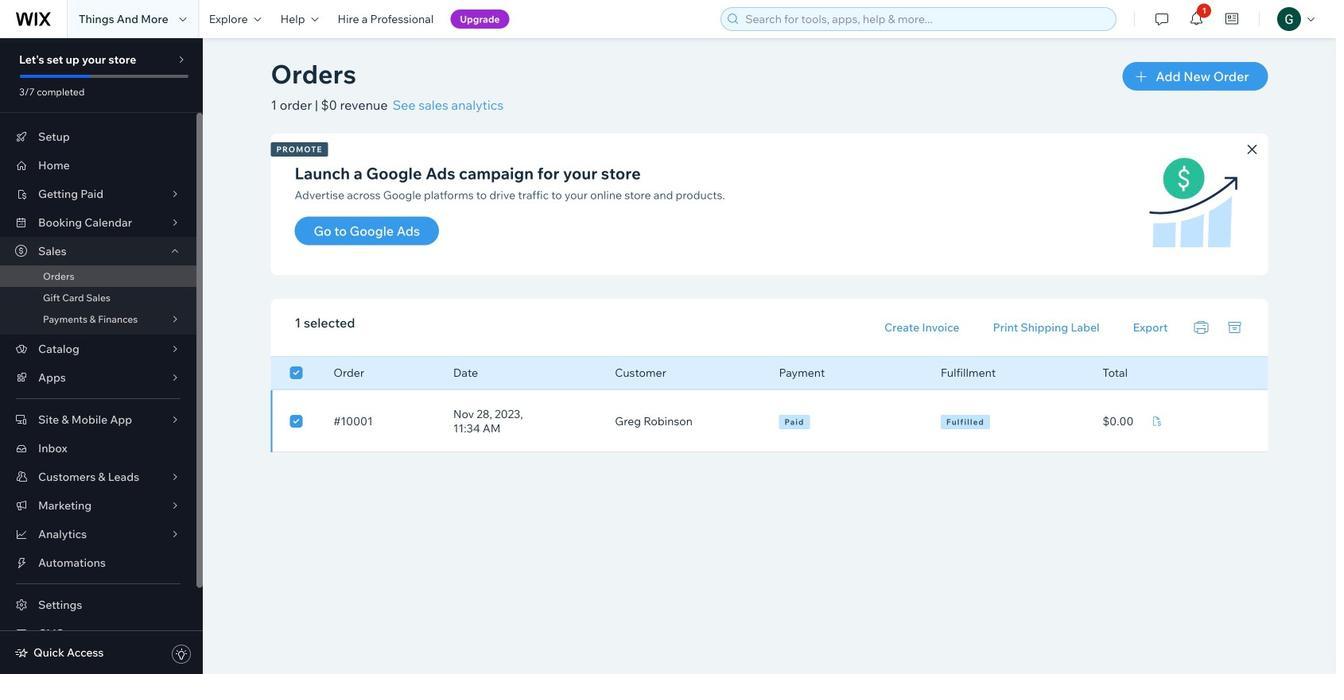 Task type: describe. For each thing, give the bounding box(es) containing it.
Search for tools, apps, help & more... field
[[741, 8, 1112, 30]]



Task type: locate. For each thing, give the bounding box(es) containing it.
None checkbox
[[290, 412, 303, 431]]

sidebar element
[[0, 38, 203, 675]]

None checkbox
[[290, 364, 303, 383]]

launch a google ads campaign for your store image
[[1142, 153, 1245, 256]]



Task type: vqa. For each thing, say whether or not it's contained in the screenshot.
quick access button on the left
no



